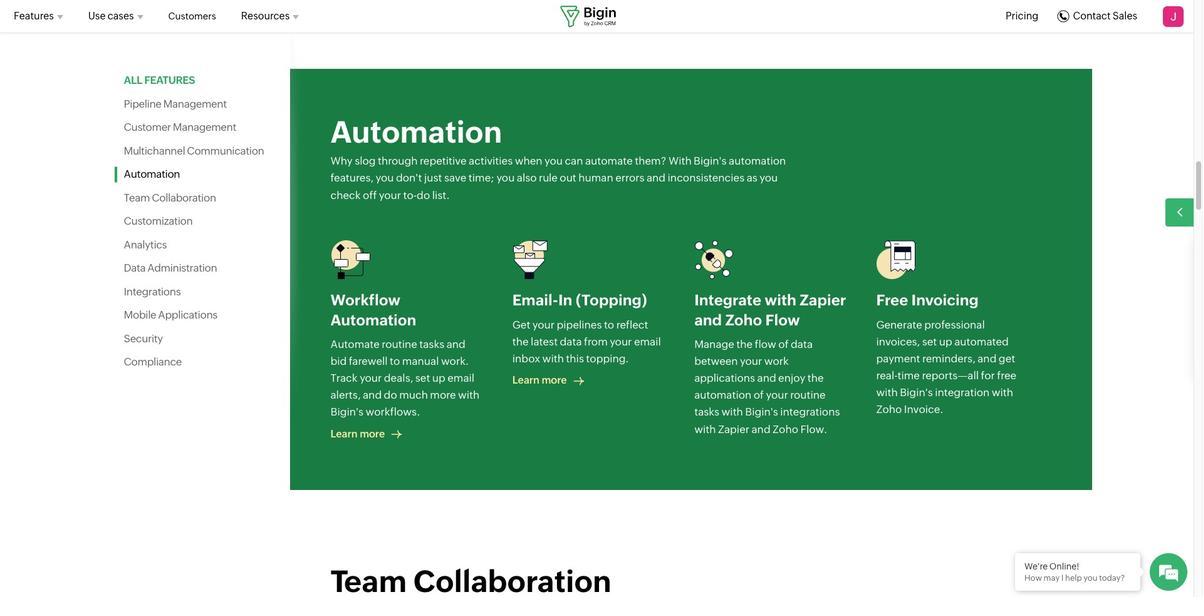 Task type: vqa. For each thing, say whether or not it's contained in the screenshot.
Zoho within manage the flow of data between your work applications and enjoy the automation of your routine tasks with bigin's integrations with zapier and zoho flow.
yes



Task type: describe. For each thing, give the bounding box(es) containing it.
between
[[694, 355, 738, 368]]

slog
[[355, 155, 376, 167]]

sales
[[1113, 10, 1137, 22]]

routine inside manage the flow of data between your work applications and enjoy the automation of your routine tasks with bigin's integrations with zapier and zoho flow.
[[790, 389, 826, 402]]

invoicing
[[911, 292, 979, 309]]

and inside the generate professional invoices, set up automated payment reminders, and get real-time reports—all for free with bigin's integration with zoho invoice.
[[978, 353, 997, 365]]

list.
[[432, 189, 450, 202]]

automation for automation why slog through repetitive activities when you can automate them? with bigin's automation features, you don't just save time; you also rule out human errors and inconsistencies as you check off your to-do list.
[[331, 115, 502, 150]]

alerts,
[[331, 389, 361, 402]]

more inside automate routine tasks and bid farewell to manual work. track your deals, set up email alerts, and do much more with bigin's workflows.
[[430, 389, 456, 402]]

in
[[558, 292, 572, 309]]

manage
[[694, 338, 734, 351]]

human
[[579, 172, 613, 184]]

automation for automation
[[124, 168, 180, 180]]

data
[[124, 262, 146, 274]]

bigin's inside automate routine tasks and bid farewell to manual work. track your deals, set up email alerts, and do much more with bigin's workflows.
[[331, 406, 363, 419]]

generate
[[876, 319, 922, 331]]

pipeline management
[[124, 97, 227, 110]]

your up latest
[[532, 319, 555, 331]]

deals,
[[384, 372, 413, 385]]

zapier inside integrate with zapier and zoho flow
[[800, 292, 846, 309]]

email inside automate routine tasks and bid farewell to manual work. track your deals, set up email alerts, and do much more with bigin's workflows.
[[448, 372, 474, 385]]

your down enjoy
[[766, 389, 788, 402]]

bigin's inside automation why slog through repetitive activities when you can automate them? with bigin's automation features, you don't just save time; you also rule out human errors and inconsistencies as you check off your to-do list.
[[694, 155, 727, 167]]

also
[[517, 172, 537, 184]]

up inside automate routine tasks and bid farewell to manual work. track your deals, set up email alerts, and do much more with bigin's workflows.
[[432, 372, 445, 385]]

and left flow.
[[752, 423, 771, 436]]

your down reflect
[[610, 336, 632, 348]]

latest
[[531, 336, 558, 348]]

data administration
[[124, 262, 217, 274]]

out
[[560, 172, 576, 184]]

automated
[[954, 336, 1009, 348]]

reports—all
[[922, 370, 979, 382]]

learn more for automation
[[331, 428, 385, 440]]

payment
[[876, 353, 920, 365]]

real-
[[876, 370, 898, 382]]

communication
[[187, 144, 264, 157]]

1 horizontal spatial the
[[736, 338, 753, 351]]

zoho inside the generate professional invoices, set up automated payment reminders, and get real-time reports—all for free with bigin's integration with zoho invoice.
[[876, 404, 902, 416]]

integration
[[935, 387, 990, 399]]

to inside the get your pipelines to reflect the latest data from your email inbox with this topping.
[[604, 319, 614, 331]]

management for pipeline management
[[163, 97, 227, 110]]

activities
[[469, 155, 513, 167]]

customer
[[124, 121, 171, 133]]

invoices,
[[876, 336, 920, 348]]

pipelines
[[557, 319, 602, 331]]

help
[[1065, 574, 1082, 583]]

get
[[512, 319, 530, 331]]

integrate
[[694, 292, 761, 309]]

and right alerts,
[[363, 389, 382, 402]]

topping.
[[586, 353, 629, 365]]

james peterson image
[[1162, 5, 1184, 27]]

automation inside manage the flow of data between your work applications and enjoy the automation of your routine tasks with bigin's integrations with zapier and zoho flow.
[[694, 389, 751, 402]]

can
[[565, 155, 583, 167]]

data inside the get your pipelines to reflect the latest data from your email inbox with this topping.
[[560, 336, 582, 348]]

work.
[[441, 355, 469, 368]]

get
[[999, 353, 1015, 365]]

integrations
[[124, 285, 181, 298]]

reminders,
[[922, 353, 975, 365]]

(topping)
[[576, 292, 647, 309]]

you right as
[[760, 172, 778, 184]]

learn more link for automation
[[331, 428, 402, 440]]

applications
[[158, 309, 217, 321]]

work
[[764, 355, 789, 368]]

free
[[997, 370, 1016, 382]]

and up work. on the bottom left of the page
[[447, 338, 465, 351]]

generate professional invoices, set up automated payment reminders, and get real-time reports—all for free with bigin's integration with zoho invoice.
[[876, 319, 1016, 416]]

may
[[1044, 574, 1060, 583]]

today?
[[1099, 574, 1125, 583]]

applications
[[694, 372, 755, 385]]

inconsistencies
[[668, 172, 745, 184]]

automate
[[585, 155, 633, 167]]

tasks inside manage the flow of data between your work applications and enjoy the automation of your routine tasks with bigin's integrations with zapier and zoho flow.
[[694, 406, 719, 419]]

with inside automate routine tasks and bid farewell to manual work. track your deals, set up email alerts, and do much more with bigin's workflows.
[[458, 389, 480, 402]]

zapier inside manage the flow of data between your work applications and enjoy the automation of your routine tasks with bigin's integrations with zapier and zoho flow.
[[718, 423, 749, 436]]

cases
[[108, 10, 134, 22]]

repetitive
[[420, 155, 467, 167]]

use cases
[[88, 10, 134, 22]]

use
[[88, 10, 106, 22]]

management for customer management
[[173, 121, 236, 133]]

data inside manage the flow of data between your work applications and enjoy the automation of your routine tasks with bigin's integrations with zapier and zoho flow.
[[791, 338, 813, 351]]

pipeline
[[124, 97, 161, 110]]

menu shadow image
[[290, 0, 309, 427]]

email-in (topping)
[[512, 292, 647, 309]]

check
[[331, 189, 361, 202]]

rule
[[539, 172, 558, 184]]

features
[[14, 10, 54, 22]]

routine inside automate routine tasks and bid farewell to manual work. track your deals, set up email alerts, and do much more with bigin's workflows.
[[382, 338, 417, 351]]

tasks inside automate routine tasks and bid farewell to manual work. track your deals, set up email alerts, and do much more with bigin's workflows.
[[419, 338, 444, 351]]

inbox
[[512, 353, 540, 365]]

learn for workflow automation
[[331, 428, 358, 440]]

integrate with zapier and zoho flow
[[694, 292, 846, 329]]

security
[[124, 332, 163, 345]]

reflect
[[616, 319, 648, 331]]

we're
[[1024, 562, 1048, 572]]

online!
[[1049, 562, 1079, 572]]

them?
[[635, 155, 666, 167]]

don't
[[396, 172, 422, 184]]

much
[[399, 389, 428, 402]]

administration
[[147, 262, 217, 274]]

do inside automate routine tasks and bid farewell to manual work. track your deals, set up email alerts, and do much more with bigin's workflows.
[[384, 389, 397, 402]]



Task type: locate. For each thing, give the bounding box(es) containing it.
automation inside automation why slog through repetitive activities when you can automate them? with bigin's automation features, you don't just save time; you also rule out human errors and inconsistencies as you check off your to-do list.
[[729, 155, 786, 167]]

the right enjoy
[[808, 372, 824, 385]]

0 horizontal spatial to
[[390, 355, 400, 368]]

0 vertical spatial automation
[[331, 115, 502, 150]]

zoho inside manage the flow of data between your work applications and enjoy the automation of your routine tasks with bigin's integrations with zapier and zoho flow.
[[773, 423, 798, 436]]

automation down multichannel at the top left of the page
[[124, 168, 180, 180]]

tasks down the 'applications'
[[694, 406, 719, 419]]

features,
[[331, 172, 374, 184]]

from
[[584, 336, 608, 348]]

of
[[778, 338, 789, 351], [754, 389, 764, 402]]

1 vertical spatial do
[[384, 389, 397, 402]]

and up for in the bottom right of the page
[[978, 353, 997, 365]]

1 horizontal spatial zapier
[[800, 292, 846, 309]]

1 vertical spatial more
[[430, 389, 456, 402]]

1 vertical spatial tasks
[[694, 406, 719, 419]]

why
[[331, 155, 353, 167]]

learn more link down inbox
[[512, 375, 584, 387]]

for
[[981, 370, 995, 382]]

0 vertical spatial email
[[634, 336, 661, 348]]

to inside automate routine tasks and bid farewell to manual work. track your deals, set up email alerts, and do much more with bigin's workflows.
[[390, 355, 400, 368]]

compliance
[[124, 356, 182, 368]]

0 horizontal spatial email
[[448, 372, 474, 385]]

management up multichannel communication
[[173, 121, 236, 133]]

0 horizontal spatial set
[[415, 372, 430, 385]]

your left to-
[[379, 189, 401, 202]]

0 horizontal spatial more
[[360, 428, 385, 440]]

data
[[560, 336, 582, 348], [791, 338, 813, 351]]

and inside integrate with zapier and zoho flow
[[694, 312, 722, 329]]

tasks up manual
[[419, 338, 444, 351]]

learn down alerts,
[[331, 428, 358, 440]]

0 horizontal spatial of
[[754, 389, 764, 402]]

the inside the get your pipelines to reflect the latest data from your email inbox with this topping.
[[512, 336, 529, 348]]

you right help
[[1084, 574, 1097, 583]]

automation up through
[[331, 115, 502, 150]]

1 vertical spatial learn more link
[[331, 428, 402, 440]]

learn down inbox
[[512, 375, 539, 387]]

1 horizontal spatial to
[[604, 319, 614, 331]]

mobile applications
[[124, 309, 217, 321]]

with inside the get your pipelines to reflect the latest data from your email inbox with this topping.
[[542, 353, 564, 365]]

1 horizontal spatial data
[[791, 338, 813, 351]]

0 vertical spatial more
[[542, 375, 567, 387]]

0 vertical spatial to
[[604, 319, 614, 331]]

off
[[363, 189, 377, 202]]

up inside the generate professional invoices, set up automated payment reminders, and get real-time reports—all for free with bigin's integration with zoho invoice.
[[939, 336, 952, 348]]

1 horizontal spatial do
[[417, 189, 430, 202]]

your down flow
[[740, 355, 762, 368]]

1 vertical spatial zapier
[[718, 423, 749, 436]]

customer management
[[124, 121, 236, 133]]

set down manual
[[415, 372, 430, 385]]

with inside integrate with zapier and zoho flow
[[765, 292, 796, 309]]

pricing link
[[1006, 9, 1039, 24]]

automation down the 'applications'
[[694, 389, 751, 402]]

set inside automate routine tasks and bid farewell to manual work. track your deals, set up email alerts, and do much more with bigin's workflows.
[[415, 372, 430, 385]]

of right flow
[[778, 338, 789, 351]]

0 vertical spatial automation
[[729, 155, 786, 167]]

through
[[378, 155, 418, 167]]

flow
[[765, 312, 800, 329]]

0 vertical spatial of
[[778, 338, 789, 351]]

how
[[1024, 574, 1042, 583]]

with
[[669, 155, 692, 167]]

set up reminders,
[[922, 336, 937, 348]]

do
[[417, 189, 430, 202], [384, 389, 397, 402]]

0 vertical spatial do
[[417, 189, 430, 202]]

0 vertical spatial routine
[[382, 338, 417, 351]]

features
[[144, 74, 195, 86]]

and up manage
[[694, 312, 722, 329]]

management
[[163, 97, 227, 110], [173, 121, 236, 133]]

get your pipelines to reflect the latest data from your email inbox with this topping.
[[512, 319, 661, 365]]

contact sales link
[[1057, 10, 1137, 22]]

up down work. on the bottom left of the page
[[432, 372, 445, 385]]

1 horizontal spatial up
[[939, 336, 952, 348]]

your down farewell
[[360, 372, 382, 385]]

of down the 'applications'
[[754, 389, 764, 402]]

we're online! how may i help you today?
[[1024, 562, 1125, 583]]

management up "customer management"
[[163, 97, 227, 110]]

manual
[[402, 355, 439, 368]]

automation
[[729, 155, 786, 167], [694, 389, 751, 402]]

zapier down the 'applications'
[[718, 423, 749, 436]]

2 vertical spatial automation
[[331, 312, 416, 329]]

customization
[[124, 215, 193, 227]]

contact
[[1073, 10, 1111, 22]]

workflows.
[[366, 406, 420, 419]]

automation inside automation why slog through repetitive activities when you can automate them? with bigin's automation features, you don't just save time; you also rule out human errors and inconsistencies as you check off your to-do list.
[[331, 115, 502, 150]]

do up workflows.
[[384, 389, 397, 402]]

1 horizontal spatial learn
[[512, 375, 539, 387]]

more down this
[[542, 375, 567, 387]]

more right much
[[430, 389, 456, 402]]

1 horizontal spatial email
[[634, 336, 661, 348]]

when
[[515, 155, 542, 167]]

0 vertical spatial tasks
[[419, 338, 444, 351]]

routine up manual
[[382, 338, 417, 351]]

more down workflows.
[[360, 428, 385, 440]]

learn
[[512, 375, 539, 387], [331, 428, 358, 440]]

tasks
[[419, 338, 444, 351], [694, 406, 719, 419]]

manage the flow of data between your work applications and enjoy the automation of your routine tasks with bigin's integrations with zapier and zoho flow.
[[694, 338, 840, 436]]

and down work on the bottom right
[[757, 372, 776, 385]]

more for automation
[[360, 428, 385, 440]]

the down get
[[512, 336, 529, 348]]

automate
[[331, 338, 380, 351]]

your
[[379, 189, 401, 202], [532, 319, 555, 331], [610, 336, 632, 348], [740, 355, 762, 368], [360, 372, 382, 385], [766, 389, 788, 402]]

email inside the get your pipelines to reflect the latest data from your email inbox with this topping.
[[634, 336, 661, 348]]

1 vertical spatial up
[[432, 372, 445, 385]]

i
[[1061, 574, 1064, 583]]

1 vertical spatial zoho
[[876, 404, 902, 416]]

0 horizontal spatial zapier
[[718, 423, 749, 436]]

0 horizontal spatial routine
[[382, 338, 417, 351]]

you inside the we're online! how may i help you today?
[[1084, 574, 1097, 583]]

0 vertical spatial learn
[[512, 375, 539, 387]]

0 horizontal spatial up
[[432, 372, 445, 385]]

zoho left flow.
[[773, 423, 798, 436]]

1 vertical spatial automation
[[124, 168, 180, 180]]

learn more link down workflows.
[[331, 428, 402, 440]]

up up reminders,
[[939, 336, 952, 348]]

automate routine tasks and bid farewell to manual work. track your deals, set up email alerts, and do much more with bigin's workflows.
[[331, 338, 480, 419]]

free
[[876, 292, 908, 309]]

0 vertical spatial up
[[939, 336, 952, 348]]

2 vertical spatial more
[[360, 428, 385, 440]]

contact sales
[[1073, 10, 1137, 22]]

multichannel
[[124, 144, 185, 157]]

customers link
[[168, 4, 216, 29]]

the
[[512, 336, 529, 348], [736, 338, 753, 351], [808, 372, 824, 385]]

bigin's inside the generate professional invoices, set up automated payment reminders, and get real-time reports—all for free with bigin's integration with zoho invoice.
[[900, 387, 933, 399]]

to-
[[403, 189, 417, 202]]

learn more down inbox
[[512, 375, 567, 387]]

0 vertical spatial learn more
[[512, 375, 567, 387]]

routine
[[382, 338, 417, 351], [790, 389, 826, 402]]

email-
[[512, 292, 558, 309]]

learn for email-in (topping)
[[512, 375, 539, 387]]

bigin's up inconsistencies
[[694, 155, 727, 167]]

collaboration
[[152, 191, 216, 204]]

do inside automation why slog through repetitive activities when you can automate them? with bigin's automation features, you don't just save time; you also rule out human errors and inconsistencies as you check off your to-do list.
[[417, 189, 430, 202]]

learn more down alerts,
[[331, 428, 385, 440]]

you up rule
[[545, 155, 563, 167]]

1 horizontal spatial more
[[430, 389, 456, 402]]

zapier up flow
[[800, 292, 846, 309]]

you left also at the top
[[497, 172, 515, 184]]

pricing
[[1006, 10, 1039, 22]]

automation down workflow
[[331, 312, 416, 329]]

all
[[124, 74, 142, 86]]

flow.
[[800, 423, 827, 436]]

invoice.
[[904, 404, 943, 416]]

data down flow
[[791, 338, 813, 351]]

the left flow
[[736, 338, 753, 351]]

zoho inside integrate with zapier and zoho flow
[[725, 312, 762, 329]]

0 horizontal spatial data
[[560, 336, 582, 348]]

2 horizontal spatial zoho
[[876, 404, 902, 416]]

0 vertical spatial set
[[922, 336, 937, 348]]

team
[[124, 191, 150, 204]]

team collaboration
[[124, 191, 216, 204]]

1 vertical spatial to
[[390, 355, 400, 368]]

0 horizontal spatial learn more
[[331, 428, 385, 440]]

1 horizontal spatial learn more
[[512, 375, 567, 387]]

to up from
[[604, 319, 614, 331]]

learn more link for in
[[512, 375, 584, 387]]

email down work. on the bottom left of the page
[[448, 372, 474, 385]]

time
[[898, 370, 920, 382]]

set inside the generate professional invoices, set up automated payment reminders, and get real-time reports—all for free with bigin's integration with zoho invoice.
[[922, 336, 937, 348]]

1 vertical spatial automation
[[694, 389, 751, 402]]

automation up as
[[729, 155, 786, 167]]

just
[[424, 172, 442, 184]]

2 vertical spatial zoho
[[773, 423, 798, 436]]

1 horizontal spatial set
[[922, 336, 937, 348]]

1 vertical spatial learn
[[331, 428, 358, 440]]

2 horizontal spatial more
[[542, 375, 567, 387]]

bigin's up the 'invoice.'
[[900, 387, 933, 399]]

1 horizontal spatial learn more link
[[512, 375, 584, 387]]

zoho down real-
[[876, 404, 902, 416]]

0 vertical spatial management
[[163, 97, 227, 110]]

0 horizontal spatial do
[[384, 389, 397, 402]]

automation why slog through repetitive activities when you can automate them? with bigin's automation features, you don't just save time; you also rule out human errors and inconsistencies as you check off your to-do list.
[[331, 115, 786, 202]]

0 horizontal spatial learn more link
[[331, 428, 402, 440]]

enjoy
[[778, 372, 805, 385]]

1 horizontal spatial routine
[[790, 389, 826, 402]]

bigin's down alerts,
[[331, 406, 363, 419]]

and
[[647, 172, 666, 184], [694, 312, 722, 329], [447, 338, 465, 351], [978, 353, 997, 365], [757, 372, 776, 385], [363, 389, 382, 402], [752, 423, 771, 436]]

1 vertical spatial routine
[[790, 389, 826, 402]]

your inside automate routine tasks and bid farewell to manual work. track your deals, set up email alerts, and do much more with bigin's workflows.
[[360, 372, 382, 385]]

all features
[[124, 74, 195, 86]]

flow
[[755, 338, 776, 351]]

free invoicing
[[876, 292, 979, 309]]

learn more for in
[[512, 375, 567, 387]]

1 vertical spatial management
[[173, 121, 236, 133]]

learn more link
[[512, 375, 584, 387], [331, 428, 402, 440]]

0 horizontal spatial zoho
[[725, 312, 762, 329]]

1 vertical spatial set
[[415, 372, 430, 385]]

2 horizontal spatial the
[[808, 372, 824, 385]]

and down them?
[[647, 172, 666, 184]]

email
[[634, 336, 661, 348], [448, 372, 474, 385]]

farewell
[[349, 355, 388, 368]]

0 horizontal spatial tasks
[[419, 338, 444, 351]]

0 horizontal spatial learn
[[331, 428, 358, 440]]

track
[[331, 372, 358, 385]]

data up this
[[560, 336, 582, 348]]

bigin's inside manage the flow of data between your work applications and enjoy the automation of your routine tasks with bigin's integrations with zapier and zoho flow.
[[745, 406, 778, 419]]

resources
[[241, 10, 290, 22]]

bid
[[331, 355, 347, 368]]

routine up integrations
[[790, 389, 826, 402]]

and inside automation why slog through repetitive activities when you can automate them? with bigin's automation features, you don't just save time; you also rule out human errors and inconsistencies as you check off your to-do list.
[[647, 172, 666, 184]]

customers
[[168, 11, 216, 22]]

zoho down integrate
[[725, 312, 762, 329]]

as
[[747, 172, 757, 184]]

workflow
[[331, 292, 401, 309]]

workflow automation
[[331, 292, 416, 329]]

1 horizontal spatial tasks
[[694, 406, 719, 419]]

0 vertical spatial learn more link
[[512, 375, 584, 387]]

set
[[922, 336, 937, 348], [415, 372, 430, 385]]

0 horizontal spatial the
[[512, 336, 529, 348]]

1 vertical spatial of
[[754, 389, 764, 402]]

more for in
[[542, 375, 567, 387]]

1 horizontal spatial zoho
[[773, 423, 798, 436]]

0 vertical spatial zapier
[[800, 292, 846, 309]]

1 vertical spatial learn more
[[331, 428, 385, 440]]

1 vertical spatial email
[[448, 372, 474, 385]]

bigin's left integrations
[[745, 406, 778, 419]]

your inside automation why slog through repetitive activities when you can automate them? with bigin's automation features, you don't just save time; you also rule out human errors and inconsistencies as you check off your to-do list.
[[379, 189, 401, 202]]

do left list.
[[417, 189, 430, 202]]

to up deals,
[[390, 355, 400, 368]]

email down reflect
[[634, 336, 661, 348]]

time;
[[469, 172, 494, 184]]

1 horizontal spatial of
[[778, 338, 789, 351]]

you down through
[[376, 172, 394, 184]]

0 vertical spatial zoho
[[725, 312, 762, 329]]

errors
[[615, 172, 644, 184]]



